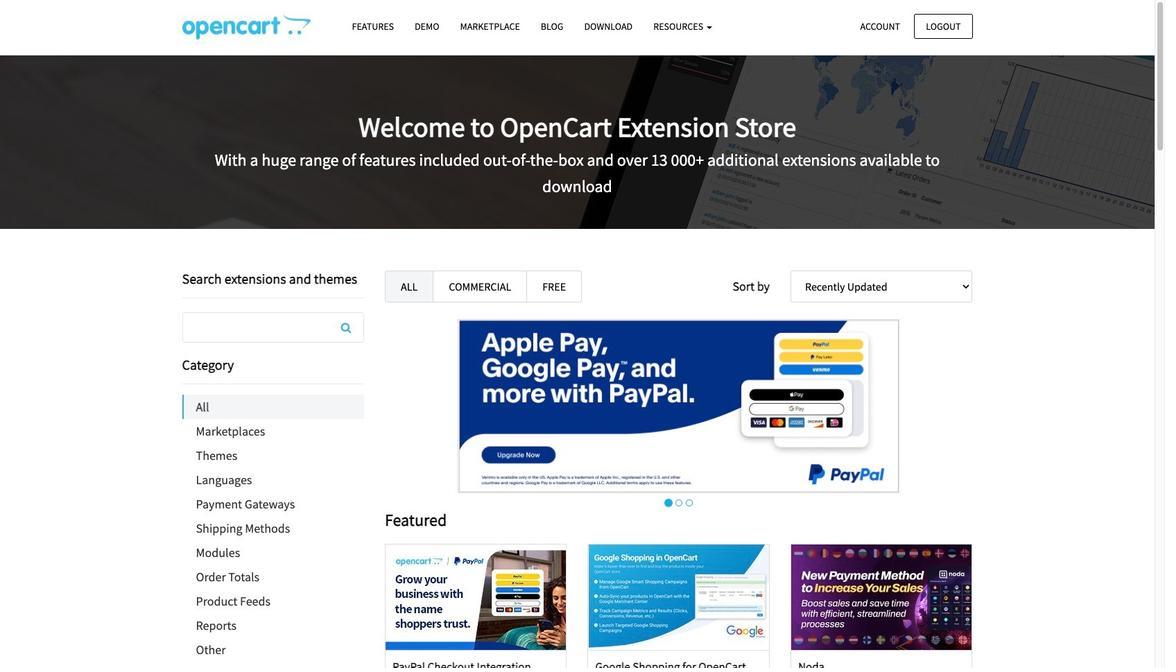 Task type: locate. For each thing, give the bounding box(es) containing it.
paypal payment gateway image
[[458, 319, 900, 493]]

google shopping for opencart image
[[589, 545, 769, 650]]

None text field
[[183, 313, 364, 342]]

opencart extensions image
[[182, 15, 310, 40]]

paypal checkout integration image
[[386, 545, 566, 650]]



Task type: vqa. For each thing, say whether or not it's contained in the screenshot.
ACCOUNT EDIT "Image"
no



Task type: describe. For each thing, give the bounding box(es) containing it.
noda image
[[792, 545, 972, 650]]

search image
[[341, 322, 351, 333]]



